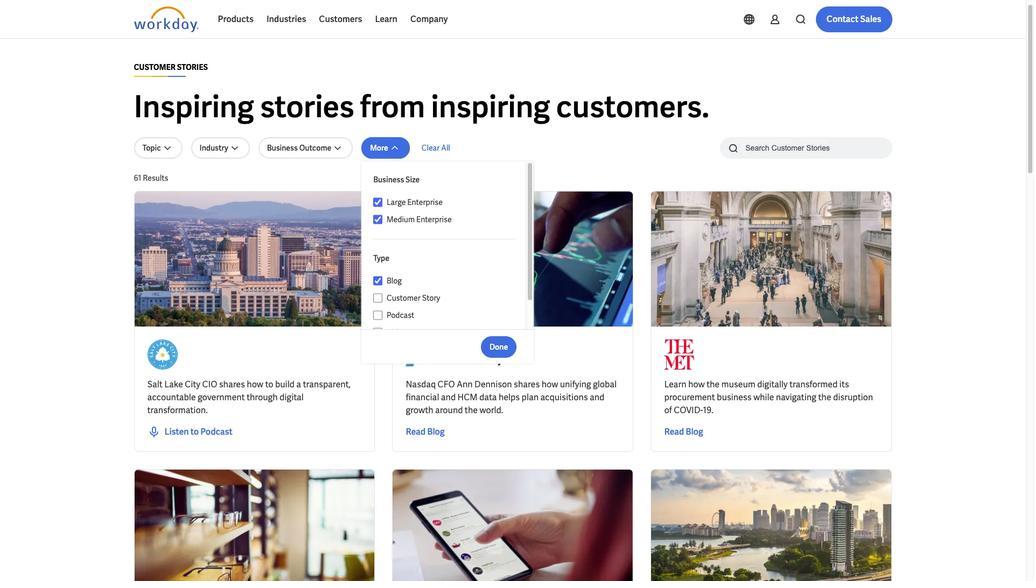 Task type: locate. For each thing, give the bounding box(es) containing it.
None checkbox
[[373, 276, 382, 286], [373, 294, 382, 303], [373, 328, 382, 338], [373, 276, 382, 286], [373, 294, 382, 303], [373, 328, 382, 338]]

large enterprise
[[387, 198, 443, 207]]

business left outcome
[[267, 143, 298, 153]]

and up around
[[441, 392, 456, 404]]

2 read blog from the left
[[664, 427, 703, 438]]

0 horizontal spatial the
[[465, 405, 478, 416]]

podcast down the 'customer'
[[387, 311, 414, 321]]

build
[[275, 379, 295, 391]]

the up business
[[707, 379, 720, 391]]

to
[[265, 379, 273, 391], [191, 427, 199, 438]]

learn
[[375, 13, 398, 25], [664, 379, 687, 391]]

blog
[[387, 276, 402, 286], [427, 427, 445, 438], [686, 427, 703, 438]]

how up procurement
[[688, 379, 705, 391]]

read blog link down covid-
[[664, 426, 703, 439]]

the down transformed
[[819, 392, 832, 404]]

0 horizontal spatial shares
[[219, 379, 245, 391]]

read blog down the growth
[[406, 427, 445, 438]]

global
[[593, 379, 617, 391]]

0 horizontal spatial blog
[[387, 276, 402, 286]]

museum
[[722, 379, 756, 391]]

type
[[373, 254, 389, 263]]

1 vertical spatial learn
[[664, 379, 687, 391]]

business
[[267, 143, 298, 153], [373, 175, 404, 185]]

story
[[422, 294, 440, 303]]

0 horizontal spatial and
[[441, 392, 456, 404]]

1 horizontal spatial how
[[542, 379, 558, 391]]

and
[[441, 392, 456, 404], [590, 392, 605, 404]]

digital
[[280, 392, 304, 404]]

products
[[218, 13, 254, 25]]

learn for learn how the museum digitally transformed its procurement business while navigating the disruption of covid-19.
[[664, 379, 687, 391]]

salt lake city corporation image
[[147, 340, 178, 370]]

enterprise up medium enterprise
[[407, 198, 443, 207]]

podcast
[[387, 311, 414, 321], [201, 427, 233, 438]]

medium enterprise
[[387, 215, 452, 225]]

how
[[247, 379, 263, 391], [542, 379, 558, 391], [688, 379, 705, 391]]

from
[[360, 87, 425, 127]]

1 horizontal spatial read blog
[[664, 427, 703, 438]]

blog down covid-
[[686, 427, 703, 438]]

industry button
[[191, 137, 250, 159]]

nasdaq
[[406, 379, 436, 391]]

to up through
[[265, 379, 273, 391]]

2 how from the left
[[542, 379, 558, 391]]

1 horizontal spatial podcast
[[387, 311, 414, 321]]

how inside salt lake city cio shares how to build a transparent, accountable government through digital transformation.
[[247, 379, 263, 391]]

stories
[[177, 62, 208, 72]]

0 vertical spatial enterprise
[[407, 198, 443, 207]]

2 read blog link from the left
[[664, 426, 703, 439]]

0 horizontal spatial learn
[[375, 13, 398, 25]]

company
[[411, 13, 448, 25]]

1 read blog link from the left
[[406, 426, 445, 439]]

0 horizontal spatial business
[[267, 143, 298, 153]]

enterprise inside "link"
[[407, 198, 443, 207]]

and down global
[[590, 392, 605, 404]]

blog up the 'customer'
[[387, 276, 402, 286]]

the down hcm on the bottom left
[[465, 405, 478, 416]]

topic
[[142, 143, 161, 153]]

1 shares from the left
[[219, 379, 245, 391]]

3 how from the left
[[688, 379, 705, 391]]

learn inside "dropdown button"
[[375, 13, 398, 25]]

customers
[[319, 13, 362, 25]]

shares up government
[[219, 379, 245, 391]]

61 results
[[134, 173, 168, 183]]

1 horizontal spatial read blog link
[[664, 426, 703, 439]]

acquisitions
[[541, 392, 588, 404]]

customer story link
[[382, 292, 516, 305]]

to right listen
[[191, 427, 199, 438]]

customers.
[[556, 87, 710, 127]]

how inside learn how the museum digitally transformed its procurement business while navigating the disruption of covid-19.
[[688, 379, 705, 391]]

hcm
[[458, 392, 478, 404]]

1 vertical spatial business
[[373, 175, 404, 185]]

1 horizontal spatial shares
[[514, 379, 540, 391]]

blog for nasdaq cfo ann dennison shares how unifying global financial and hcm data helps plan acquisitions and growth around the world.
[[427, 427, 445, 438]]

business inside button
[[267, 143, 298, 153]]

learn left company
[[375, 13, 398, 25]]

read blog link down the growth
[[406, 426, 445, 439]]

more
[[370, 143, 388, 153]]

plan
[[522, 392, 539, 404]]

0 horizontal spatial read blog link
[[406, 426, 445, 439]]

learn up procurement
[[664, 379, 687, 391]]

industries
[[267, 13, 306, 25]]

2 shares from the left
[[514, 379, 540, 391]]

shares for helps
[[514, 379, 540, 391]]

0 horizontal spatial how
[[247, 379, 263, 391]]

blog down around
[[427, 427, 445, 438]]

Search Customer Stories text field
[[739, 138, 871, 157]]

2 vertical spatial the
[[465, 405, 478, 416]]

2 horizontal spatial blog
[[686, 427, 703, 438]]

industries button
[[260, 6, 313, 32]]

0 vertical spatial the
[[707, 379, 720, 391]]

read
[[406, 427, 426, 438], [664, 427, 684, 438]]

1 how from the left
[[247, 379, 263, 391]]

0 vertical spatial podcast
[[387, 311, 414, 321]]

financial
[[406, 392, 439, 404]]

transformation.
[[147, 405, 208, 416]]

shares inside nasdaq cfo ann dennison shares how unifying global financial and hcm data helps plan acquisitions and growth around the world.
[[514, 379, 540, 391]]

read blog down covid-
[[664, 427, 703, 438]]

the
[[707, 379, 720, 391], [819, 392, 832, 404], [465, 405, 478, 416]]

learn button
[[369, 6, 404, 32]]

read blog link for learn how the museum digitally transformed its procurement business while navigating the disruption of covid-19.
[[664, 426, 703, 439]]

read blog
[[406, 427, 445, 438], [664, 427, 703, 438]]

all
[[441, 143, 450, 153]]

1 horizontal spatial blog
[[427, 427, 445, 438]]

1 and from the left
[[441, 392, 456, 404]]

1 horizontal spatial learn
[[664, 379, 687, 391]]

0 horizontal spatial read
[[406, 427, 426, 438]]

0 horizontal spatial read blog
[[406, 427, 445, 438]]

0 vertical spatial learn
[[375, 13, 398, 25]]

61
[[134, 173, 141, 183]]

2 read from the left
[[664, 427, 684, 438]]

large enterprise link
[[382, 196, 516, 209]]

1 horizontal spatial and
[[590, 392, 605, 404]]

a
[[296, 379, 301, 391]]

2 horizontal spatial the
[[819, 392, 832, 404]]

customer stories
[[134, 62, 208, 72]]

0 vertical spatial business
[[267, 143, 298, 153]]

unifying
[[560, 379, 591, 391]]

1 vertical spatial enterprise
[[417, 215, 452, 225]]

while
[[754, 392, 774, 404]]

read down the growth
[[406, 427, 426, 438]]

accountable
[[147, 392, 196, 404]]

1 horizontal spatial to
[[265, 379, 273, 391]]

0 vertical spatial to
[[265, 379, 273, 391]]

1 horizontal spatial business
[[373, 175, 404, 185]]

1 horizontal spatial read
[[664, 427, 684, 438]]

0 horizontal spatial podcast
[[201, 427, 233, 438]]

read blog link
[[406, 426, 445, 439], [664, 426, 703, 439]]

inspiring
[[134, 87, 254, 127]]

read blog for nasdaq cfo ann dennison shares how unifying global financial and hcm data helps plan acquisitions and growth around the world.
[[406, 427, 445, 438]]

shares up 'plan'
[[514, 379, 540, 391]]

enterprise
[[407, 198, 443, 207], [417, 215, 452, 225]]

how inside nasdaq cfo ann dennison shares how unifying global financial and hcm data helps plan acquisitions and growth around the world.
[[542, 379, 558, 391]]

learn inside learn how the museum digitally transformed its procurement business while navigating the disruption of covid-19.
[[664, 379, 687, 391]]

None checkbox
[[373, 198, 382, 207], [373, 215, 382, 225], [373, 311, 382, 321], [373, 198, 382, 207], [373, 215, 382, 225], [373, 311, 382, 321]]

growth
[[406, 405, 433, 416]]

medium
[[387, 215, 415, 225]]

how up acquisitions
[[542, 379, 558, 391]]

contact sales link
[[816, 6, 892, 32]]

1 vertical spatial to
[[191, 427, 199, 438]]

results
[[143, 173, 168, 183]]

shares inside salt lake city cio shares how to build a transparent, accountable government through digital transformation.
[[219, 379, 245, 391]]

clear all
[[422, 143, 450, 153]]

1 read blog from the left
[[406, 427, 445, 438]]

business up large
[[373, 175, 404, 185]]

podcast down government
[[201, 427, 233, 438]]

outcome
[[299, 143, 331, 153]]

stories
[[260, 87, 354, 127]]

how up through
[[247, 379, 263, 391]]

learn for learn
[[375, 13, 398, 25]]

read down of on the right bottom of the page
[[664, 427, 684, 438]]

2 horizontal spatial how
[[688, 379, 705, 391]]

procurement
[[664, 392, 715, 404]]

enterprise down large enterprise "link"
[[417, 215, 452, 225]]

1 read from the left
[[406, 427, 426, 438]]



Task type: vqa. For each thing, say whether or not it's contained in the screenshot.
SALT
yes



Task type: describe. For each thing, give the bounding box(es) containing it.
medium enterprise link
[[382, 213, 516, 226]]

enterprise for large enterprise
[[407, 198, 443, 207]]

blog link
[[382, 275, 516, 288]]

listen to podcast
[[165, 427, 233, 438]]

2 and from the left
[[590, 392, 605, 404]]

lake
[[164, 379, 183, 391]]

dennison
[[475, 379, 512, 391]]

shares for through
[[219, 379, 245, 391]]

helps
[[499, 392, 520, 404]]

size
[[406, 175, 420, 185]]

business size
[[373, 175, 420, 185]]

how for unifying
[[542, 379, 558, 391]]

read blog link for nasdaq cfo ann dennison shares how unifying global financial and hcm data helps plan acquisitions and growth around the world.
[[406, 426, 445, 439]]

to inside salt lake city cio shares how to build a transparent, accountable government through digital transformation.
[[265, 379, 273, 391]]

industry
[[200, 143, 228, 153]]

more button
[[362, 137, 410, 159]]

business
[[717, 392, 752, 404]]

blog inside blog link
[[387, 276, 402, 286]]

nasdaq cfo ann dennison shares how unifying global financial and hcm data helps plan acquisitions and growth around the world.
[[406, 379, 617, 416]]

done
[[490, 342, 508, 352]]

covid-
[[674, 405, 703, 416]]

world.
[[480, 405, 503, 416]]

19.
[[703, 405, 714, 416]]

enterprise for medium enterprise
[[417, 215, 452, 225]]

digitally
[[757, 379, 788, 391]]

through
[[247, 392, 278, 404]]

ann
[[457, 379, 473, 391]]

customer
[[387, 294, 421, 303]]

read for nasdaq cfo ann dennison shares how unifying global financial and hcm data helps plan acquisitions and growth around the world.
[[406, 427, 426, 438]]

1 horizontal spatial the
[[707, 379, 720, 391]]

how for to
[[247, 379, 263, 391]]

nasdaq image
[[406, 340, 501, 370]]

clear all button
[[418, 137, 454, 159]]

business outcome
[[267, 143, 331, 153]]

podcast link
[[382, 309, 516, 322]]

listen to podcast link
[[147, 426, 233, 439]]

salt lake city cio shares how to build a transparent, accountable government through digital transformation.
[[147, 379, 351, 416]]

government
[[198, 392, 245, 404]]

customer story
[[387, 294, 440, 303]]

1 vertical spatial podcast
[[201, 427, 233, 438]]

around
[[435, 405, 463, 416]]

clear
[[422, 143, 440, 153]]

done button
[[481, 336, 517, 358]]

salt
[[147, 379, 163, 391]]

0 horizontal spatial to
[[191, 427, 199, 438]]

read blog for learn how the museum digitally transformed its procurement business while navigating the disruption of covid-19.
[[664, 427, 703, 438]]

business for business outcome
[[267, 143, 298, 153]]

products button
[[211, 6, 260, 32]]

go to the homepage image
[[134, 6, 199, 32]]

contact sales
[[827, 13, 882, 25]]

video
[[387, 328, 406, 338]]

of
[[664, 405, 672, 416]]

business outcome button
[[258, 137, 353, 159]]

company button
[[404, 6, 454, 32]]

the inside nasdaq cfo ann dennison shares how unifying global financial and hcm data helps plan acquisitions and growth around the world.
[[465, 405, 478, 416]]

listen
[[165, 427, 189, 438]]

large
[[387, 198, 406, 207]]

learn how the museum digitally transformed its procurement business while navigating the disruption of covid-19.
[[664, 379, 873, 416]]

transformed
[[790, 379, 838, 391]]

data
[[480, 392, 497, 404]]

video link
[[382, 326, 516, 339]]

disruption
[[833, 392, 873, 404]]

contact
[[827, 13, 859, 25]]

customer
[[134, 62, 176, 72]]

1 vertical spatial the
[[819, 392, 832, 404]]

sales
[[860, 13, 882, 25]]

city
[[185, 379, 200, 391]]

inspiring
[[431, 87, 550, 127]]

business for business size
[[373, 175, 404, 185]]

cfo
[[438, 379, 455, 391]]

inspiring stories from inspiring customers.
[[134, 87, 710, 127]]

its
[[840, 379, 849, 391]]

read for learn how the museum digitally transformed its procurement business while navigating the disruption of covid-19.
[[664, 427, 684, 438]]

metropolitan museum of art image
[[664, 340, 695, 370]]

transparent,
[[303, 379, 351, 391]]

blog for learn how the museum digitally transformed its procurement business while navigating the disruption of covid-19.
[[686, 427, 703, 438]]

topic button
[[134, 137, 182, 159]]

customers button
[[313, 6, 369, 32]]

cio
[[202, 379, 217, 391]]

navigating
[[776, 392, 817, 404]]



